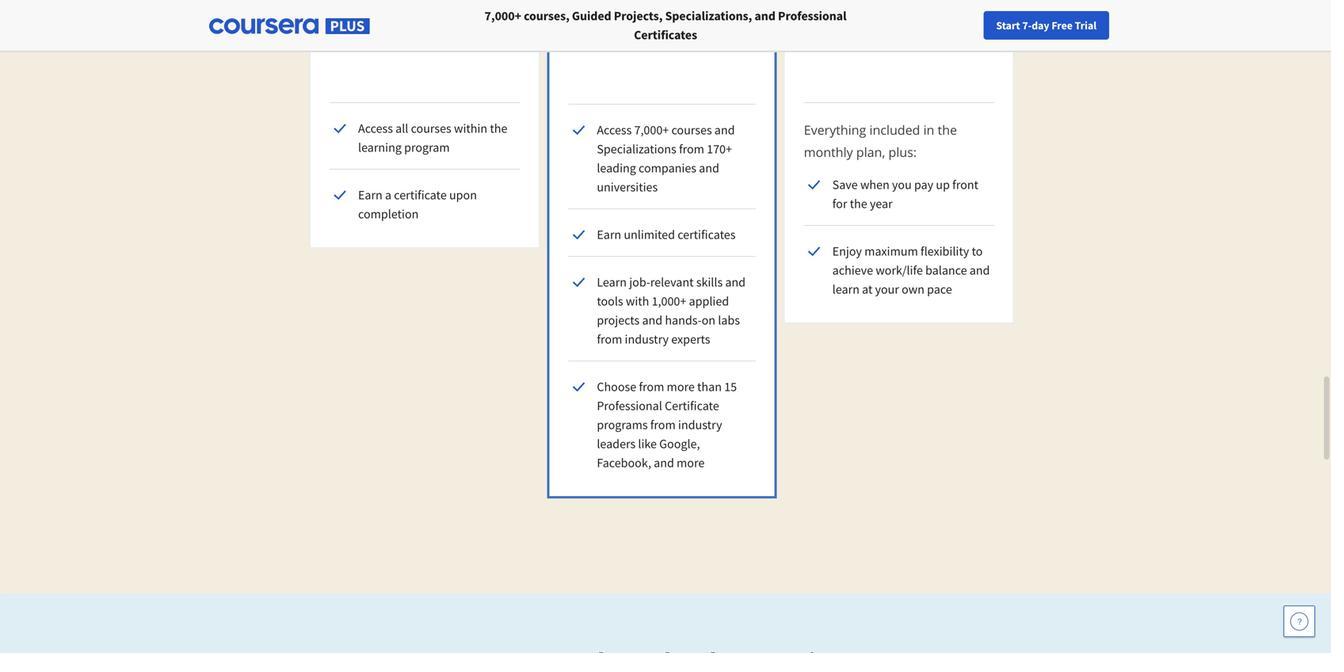 Task type: locate. For each thing, give the bounding box(es) containing it.
guided
[[572, 8, 612, 24]]

0 horizontal spatial the
[[490, 120, 508, 136]]

1 vertical spatial professional
[[597, 398, 662, 414]]

access inside access all courses within the learning program
[[358, 120, 393, 136]]

0 horizontal spatial industry
[[625, 331, 669, 347]]

choose
[[597, 379, 637, 395]]

front
[[953, 177, 979, 193]]

0 horizontal spatial professional
[[597, 398, 662, 414]]

earn for earn a certificate upon completion
[[358, 187, 383, 203]]

7,000+ inside the access 7,000+ courses and specializations from 170+ leading companies and universities
[[634, 122, 669, 138]]

and right specializations,
[[755, 8, 776, 24]]

to
[[972, 243, 983, 259]]

the
[[490, 120, 508, 136], [938, 121, 957, 138], [850, 196, 868, 212]]

courses for 170+
[[672, 122, 712, 138]]

7,000+ left courses,
[[485, 8, 521, 24]]

1 vertical spatial your
[[875, 281, 899, 297]]

0 vertical spatial your
[[1016, 18, 1037, 32]]

0 horizontal spatial earn
[[358, 187, 383, 203]]

1 horizontal spatial professional
[[778, 8, 847, 24]]

free
[[1052, 18, 1073, 32]]

and down 170+
[[699, 160, 719, 176]]

like
[[638, 436, 657, 452]]

access
[[358, 120, 393, 136], [597, 122, 632, 138]]

from inside the access 7,000+ courses and specializations from 170+ leading companies and universities
[[679, 141, 705, 157]]

professional inside choose from more than 15 professional certificate programs from industry leaders like google, facebook, and more
[[597, 398, 662, 414]]

companies
[[639, 160, 697, 176]]

the inside access all courses within the learning program
[[490, 120, 508, 136]]

industry
[[625, 331, 669, 347], [678, 417, 722, 433]]

the inside everything included in the monthly plan, plus:
[[938, 121, 957, 138]]

from left 170+
[[679, 141, 705, 157]]

and
[[755, 8, 776, 24], [715, 122, 735, 138], [699, 160, 719, 176], [970, 262, 990, 278], [725, 274, 746, 290], [642, 312, 663, 328], [654, 455, 674, 471]]

and down to
[[970, 262, 990, 278]]

certificate
[[394, 187, 447, 203]]

pace
[[927, 281, 952, 297]]

earn left a
[[358, 187, 383, 203]]

access up the learning
[[358, 120, 393, 136]]

access for access 7,000+ courses and specializations from 170+ leading companies and universities
[[597, 122, 632, 138]]

find
[[994, 18, 1014, 32]]

earn inside earn a certificate upon completion
[[358, 187, 383, 203]]

2 horizontal spatial the
[[938, 121, 957, 138]]

unlimited
[[624, 227, 675, 243]]

more up certificate
[[667, 379, 695, 395]]

0 vertical spatial professional
[[778, 8, 847, 24]]

universities
[[597, 179, 658, 195]]

all
[[396, 120, 408, 136]]

find your new career link
[[986, 16, 1101, 36]]

1 vertical spatial industry
[[678, 417, 722, 433]]

courses up 170+
[[672, 122, 712, 138]]

certificates
[[634, 27, 697, 43]]

from right choose at the bottom
[[639, 379, 664, 395]]

and up 170+
[[715, 122, 735, 138]]

industry down projects
[[625, 331, 669, 347]]

1 vertical spatial earn
[[597, 227, 621, 243]]

anytime
[[659, 29, 703, 45]]

on
[[702, 312, 716, 328]]

7,000+
[[485, 8, 521, 24], [634, 122, 669, 138]]

your inside enjoy maximum flexibility to achieve work/life balance and learn at your own pace
[[875, 281, 899, 297]]

than
[[697, 379, 722, 395]]

find your new career
[[994, 18, 1093, 32]]

earn left unlimited
[[597, 227, 621, 243]]

1 horizontal spatial 7,000+
[[634, 122, 669, 138]]

from
[[679, 141, 705, 157], [597, 331, 622, 347], [639, 379, 664, 395], [650, 417, 676, 433]]

job-
[[629, 274, 650, 290]]

courses up 'program'
[[411, 120, 452, 136]]

plan,
[[857, 143, 885, 160]]

plus:
[[889, 143, 917, 160]]

coursera plus image
[[209, 18, 370, 34]]

new
[[1039, 18, 1060, 32]]

0 horizontal spatial your
[[875, 281, 899, 297]]

0 vertical spatial earn
[[358, 187, 383, 203]]

access up specializations
[[597, 122, 632, 138]]

save
[[833, 177, 858, 193]]

courses inside the access 7,000+ courses and specializations from 170+ leading companies and universities
[[672, 122, 712, 138]]

industry inside learn job-relevant skills and tools with 1,000+ applied projects and hands-on labs from industry experts
[[625, 331, 669, 347]]

at
[[862, 281, 873, 297]]

courses
[[411, 120, 452, 136], [672, 122, 712, 138]]

completion
[[358, 206, 419, 222]]

the right within
[[490, 120, 508, 136]]

the right for
[[850, 196, 868, 212]]

and right 'skills'
[[725, 274, 746, 290]]

earn unlimited certificates
[[597, 227, 736, 243]]

1 horizontal spatial the
[[850, 196, 868, 212]]

access 7,000+ courses and specializations from 170+ leading companies and universities
[[597, 122, 735, 195]]

and down the "google,"
[[654, 455, 674, 471]]

1 vertical spatial 7,000+
[[634, 122, 669, 138]]

7,000+ inside 7,000+ courses, guided projects, specializations, and professional certificates
[[485, 8, 521, 24]]

the right in
[[938, 121, 957, 138]]

1 horizontal spatial industry
[[678, 417, 722, 433]]

balance
[[926, 262, 967, 278]]

for
[[833, 196, 848, 212]]

industry down certificate
[[678, 417, 722, 433]]

and inside enjoy maximum flexibility to achieve work/life balance and learn at your own pace
[[970, 262, 990, 278]]

tools
[[597, 293, 623, 309]]

7,000+ up specializations
[[634, 122, 669, 138]]

and down with
[[642, 312, 663, 328]]

0 horizontal spatial access
[[358, 120, 393, 136]]

1 horizontal spatial access
[[597, 122, 632, 138]]

more down the "google,"
[[677, 455, 705, 471]]

from down projects
[[597, 331, 622, 347]]

upon
[[449, 187, 477, 203]]

courses,
[[524, 8, 570, 24]]

own
[[902, 281, 925, 297]]

your
[[1016, 18, 1037, 32], [875, 281, 899, 297]]

maximum
[[865, 243, 918, 259]]

flexibility
[[921, 243, 969, 259]]

professional
[[778, 8, 847, 24], [597, 398, 662, 414]]

access inside the access 7,000+ courses and specializations from 170+ leading companies and universities
[[597, 122, 632, 138]]

within
[[454, 120, 488, 136]]

0 horizontal spatial 7,000+
[[485, 8, 521, 24]]

1 horizontal spatial earn
[[597, 227, 621, 243]]

achieve
[[833, 262, 873, 278]]

access all courses within the learning program
[[358, 120, 508, 155]]

earn
[[358, 187, 383, 203], [597, 227, 621, 243]]

0 vertical spatial industry
[[625, 331, 669, 347]]

15
[[724, 379, 737, 395]]

a
[[385, 187, 392, 203]]

1 horizontal spatial courses
[[672, 122, 712, 138]]

more
[[667, 379, 695, 395], [677, 455, 705, 471]]

0 vertical spatial more
[[667, 379, 695, 395]]

courses inside access all courses within the learning program
[[411, 120, 452, 136]]

choose from more than 15 professional certificate programs from industry leaders like google, facebook, and more
[[597, 379, 737, 471]]

0 horizontal spatial courses
[[411, 120, 452, 136]]

None search field
[[218, 10, 598, 42]]

0 vertical spatial 7,000+
[[485, 8, 521, 24]]

programs
[[597, 417, 648, 433]]



Task type: vqa. For each thing, say whether or not it's contained in the screenshot.
Target transformation Upskill or reskill in key growth areas — including tech, marketing, an on the right of the page
no



Task type: describe. For each thing, give the bounding box(es) containing it.
when
[[861, 177, 890, 193]]

professional inside 7,000+ courses, guided projects, specializations, and professional certificates
[[778, 8, 847, 24]]

with
[[626, 293, 649, 309]]

and inside choose from more than 15 professional certificate programs from industry leaders like google, facebook, and more
[[654, 455, 674, 471]]

experts
[[671, 331, 710, 347]]

you
[[892, 177, 912, 193]]

from up like
[[650, 417, 676, 433]]

the inside save  when you pay up front for the year
[[850, 196, 868, 212]]

start 7-day free trial
[[996, 18, 1097, 32]]

learning
[[358, 139, 402, 155]]

everything included in the monthly plan, plus:
[[804, 121, 957, 160]]

earn a certificate upon completion
[[358, 187, 477, 222]]

projects,
[[614, 8, 663, 24]]

program
[[404, 139, 450, 155]]

help center image
[[1290, 612, 1309, 631]]

earn for earn unlimited certificates
[[597, 227, 621, 243]]

monthly
[[804, 143, 853, 160]]

learn
[[597, 274, 627, 290]]

day
[[1032, 18, 1050, 32]]

cancel anytime
[[621, 29, 703, 45]]

learn
[[833, 281, 860, 297]]

applied
[[689, 293, 729, 309]]

in
[[924, 121, 935, 138]]

access for access all courses within the learning program
[[358, 120, 393, 136]]

start 7-day free trial button
[[984, 11, 1110, 40]]

enjoy maximum flexibility to achieve work/life balance and learn at your own pace
[[833, 243, 990, 297]]

everything
[[804, 121, 866, 138]]

facebook,
[[597, 455, 651, 471]]

courses for program
[[411, 120, 452, 136]]

170+
[[707, 141, 732, 157]]

work/life
[[876, 262, 923, 278]]

7,000+ courses, guided projects, specializations, and professional certificates
[[485, 8, 847, 43]]

leaders
[[597, 436, 636, 452]]

7-
[[1023, 18, 1032, 32]]

skills
[[696, 274, 723, 290]]

certificates
[[678, 227, 736, 243]]

specializations,
[[665, 8, 752, 24]]

projects
[[597, 312, 640, 328]]

start
[[996, 18, 1020, 32]]

enjoy
[[833, 243, 862, 259]]

up
[[936, 177, 950, 193]]

pay
[[914, 177, 934, 193]]

industry inside choose from more than 15 professional certificate programs from industry leaders like google, facebook, and more
[[678, 417, 722, 433]]

google,
[[660, 436, 700, 452]]

1,000+
[[652, 293, 687, 309]]

learn job-relevant skills and tools with 1,000+ applied projects and hands-on labs from industry experts
[[597, 274, 746, 347]]

certificate
[[665, 398, 719, 414]]

and inside 7,000+ courses, guided projects, specializations, and professional certificates
[[755, 8, 776, 24]]

1 horizontal spatial your
[[1016, 18, 1037, 32]]

labs
[[718, 312, 740, 328]]

save  when you pay up front for the year
[[833, 177, 979, 212]]

specializations
[[597, 141, 677, 157]]

cancel
[[621, 29, 657, 45]]

year
[[870, 196, 893, 212]]

included
[[870, 121, 920, 138]]

trial
[[1075, 18, 1097, 32]]

leading
[[597, 160, 636, 176]]

relevant
[[650, 274, 694, 290]]

hands-
[[665, 312, 702, 328]]

career
[[1062, 18, 1093, 32]]

1 vertical spatial more
[[677, 455, 705, 471]]

from inside learn job-relevant skills and tools with 1,000+ applied projects and hands-on labs from industry experts
[[597, 331, 622, 347]]



